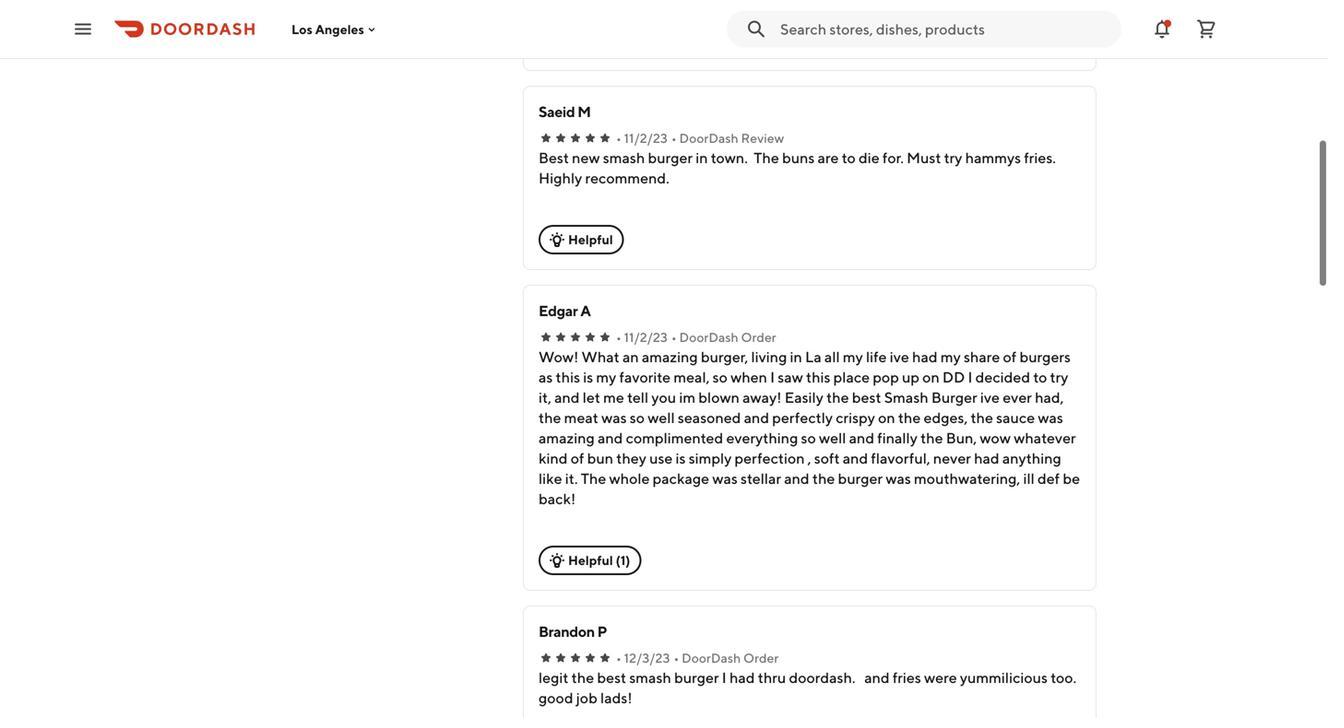 Task type: locate. For each thing, give the bounding box(es) containing it.
angeles
[[315, 21, 364, 37]]

a
[[581, 302, 591, 320]]

helpful
[[568, 232, 613, 247], [568, 553, 613, 568]]

notification bell image
[[1151, 18, 1174, 40]]

11/2/23 for saeid m
[[624, 131, 668, 146]]

review
[[741, 131, 784, 146]]

helpful up a
[[568, 232, 613, 247]]

1 11/2/23 from the top
[[624, 131, 668, 146]]

los angeles
[[292, 21, 364, 37]]

order
[[741, 330, 777, 345], [744, 651, 779, 666]]

1 vertical spatial 11/2/23
[[624, 330, 668, 345]]

doordash
[[680, 131, 739, 146], [680, 330, 739, 345], [682, 651, 741, 666]]

0 vertical spatial 11/2/23
[[624, 131, 668, 146]]

helpful left (1) on the left
[[568, 553, 613, 568]]

los angeles button
[[292, 21, 379, 37]]

•
[[616, 131, 622, 146], [672, 131, 677, 146], [616, 330, 622, 345], [672, 330, 677, 345], [616, 651, 622, 666], [674, 651, 679, 666]]

1 helpful from the top
[[568, 232, 613, 247]]

1 vertical spatial order
[[744, 651, 779, 666]]

0 vertical spatial helpful
[[568, 232, 613, 247]]

helpful (1) button
[[539, 546, 642, 576]]

• 11/2/23 • doordash review
[[616, 131, 784, 146]]

0 vertical spatial doordash
[[680, 131, 739, 146]]

open menu image
[[72, 18, 94, 40]]

edgar a
[[539, 302, 591, 320]]

los
[[292, 21, 313, 37]]

0 vertical spatial order
[[741, 330, 777, 345]]

1 vertical spatial doordash
[[680, 330, 739, 345]]

2 11/2/23 from the top
[[624, 330, 668, 345]]

• 12/3/23 • doordash order
[[616, 651, 779, 666]]

11/2/23
[[624, 131, 668, 146], [624, 330, 668, 345]]

helpful inside button
[[568, 553, 613, 568]]

1 vertical spatial helpful
[[568, 553, 613, 568]]

helpful for helpful (1)
[[568, 553, 613, 568]]

(1)
[[616, 553, 631, 568]]

order for a
[[741, 330, 777, 345]]

helpful inside button
[[568, 232, 613, 247]]

2 helpful from the top
[[568, 553, 613, 568]]

0 items, open order cart image
[[1196, 18, 1218, 40]]

helpful (1)
[[568, 553, 631, 568]]

helpful button
[[539, 225, 624, 255]]

doordash for edgar a
[[680, 330, 739, 345]]

2 vertical spatial doordash
[[682, 651, 741, 666]]

brandon p
[[539, 623, 607, 641]]

doordash for brandon p
[[682, 651, 741, 666]]



Task type: describe. For each thing, give the bounding box(es) containing it.
saeid m
[[539, 103, 591, 120]]

edgar
[[539, 302, 578, 320]]

helpful for helpful
[[568, 232, 613, 247]]

doordash for saeid m
[[680, 131, 739, 146]]

12/3/23
[[624, 651, 670, 666]]

11/2/23 for edgar a
[[624, 330, 668, 345]]

Store search: begin typing to search for stores available on DoorDash text field
[[781, 19, 1111, 39]]

order for p
[[744, 651, 779, 666]]

• 11/2/23 • doordash order
[[616, 330, 777, 345]]

saeid
[[539, 103, 575, 120]]

m
[[578, 103, 591, 120]]

p
[[598, 623, 607, 641]]

brandon
[[539, 623, 595, 641]]



Task type: vqa. For each thing, say whether or not it's contained in the screenshot.
A ORDER
yes



